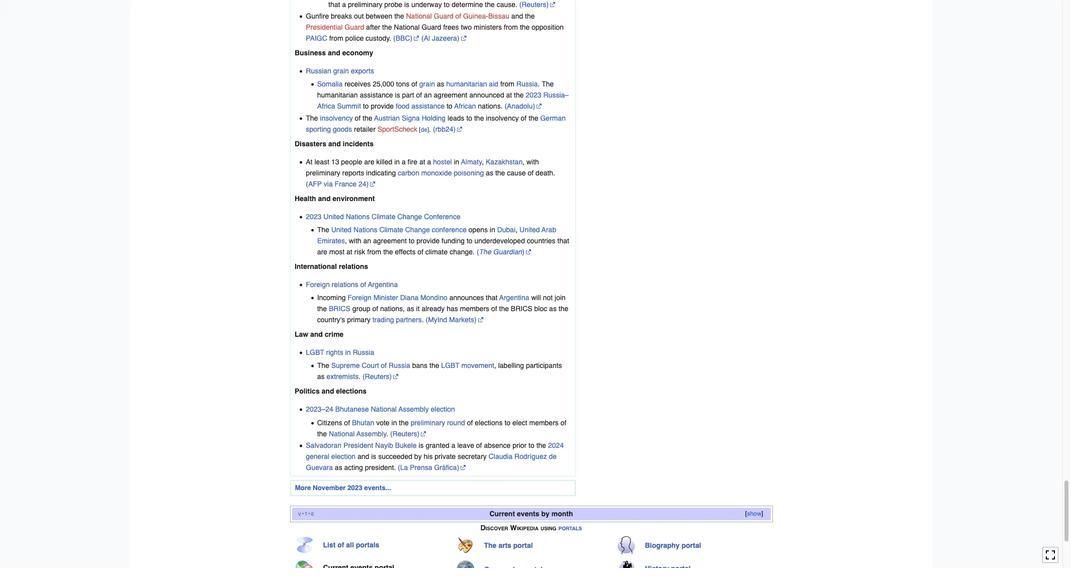 Task type: describe. For each thing, give the bounding box(es) containing it.
group of nations, as it already has members of the brics bloc as the country's primary
[[317, 305, 569, 324]]

the right bans on the bottom left
[[430, 362, 439, 370]]

at inside . the humanitarian assistance is part of an agreement announced at the
[[506, 91, 512, 99]]

the left 2024
[[537, 442, 546, 450]]

0 vertical spatial grain
[[333, 67, 349, 75]]

, up poisoning
[[482, 158, 484, 166]]

provide inside , with an agreement to provide funding to underdeveloped countries that are most at risk from the effects of climate change.
[[417, 237, 440, 245]]

salvadoran president nayib bukele is granted a leave of absence prior to the
[[306, 442, 548, 450]]

lgbt rights in russia link
[[306, 349, 374, 357]]

2023 united nations climate change conference link
[[306, 213, 461, 221]]

as right grain "link"
[[437, 80, 445, 88]]

foreign relations of argentina link
[[306, 281, 398, 289]]

least
[[315, 158, 329, 166]]

of left "all"
[[338, 541, 344, 549]]

november
[[313, 484, 346, 492]]

1 vertical spatial (reuters)
[[363, 373, 392, 381]]

2023 for russia–
[[526, 91, 542, 99]]

0 horizontal spatial elections
[[336, 388, 367, 396]]

to inside the insolvency of the austrian signa holding leads to the insolvency of the german sporting goods retailer sportscheck [ de ] . (rbb24)
[[467, 114, 472, 122]]

and for environment
[[318, 195, 331, 203]]

extremists
[[327, 373, 359, 381]]

2 horizontal spatial a
[[452, 442, 456, 450]]

from down bissau
[[504, 23, 518, 31]]

1 horizontal spatial assembly
[[399, 406, 429, 414]]

from right "aid"
[[501, 80, 515, 88]]

and for economy
[[328, 49, 341, 57]]

. inside the insolvency of the austrian signa holding leads to the insolvency of the german sporting goods retailer sportscheck [ de ] . (rbb24)
[[429, 125, 431, 133]]

the arts portal image
[[457, 537, 474, 554]]

more november 2023 events... link
[[295, 484, 391, 492]]

the down 'nations.'
[[474, 114, 484, 122]]

elect
[[513, 419, 528, 427]]

and for crime
[[310, 331, 323, 339]]

in up underdeveloped at left top
[[490, 226, 495, 234]]

gunfire
[[306, 12, 329, 20]]

of right 'tons'
[[412, 80, 417, 88]]

portals for discover wikipedia using portals
[[559, 524, 582, 532]]

crime
[[325, 331, 344, 339]]

food assistance link
[[396, 102, 445, 110]]

1 vertical spatial grain
[[419, 80, 435, 88]]

of up foreign minister link
[[360, 281, 366, 289]]

with for , with preliminary reports indicating
[[527, 158, 539, 166]]

0 vertical spatial humanitarian
[[446, 80, 487, 88]]

1 brics from the left
[[329, 305, 351, 313]]

of inside carbon monoxide poisoning as the cause of death. (afp via france 24)
[[528, 169, 534, 177]]

and is succeeded by his private secretary
[[356, 453, 489, 461]]

sportscheck
[[378, 125, 418, 133]]

is for bukele
[[419, 442, 424, 450]]

to right summit on the top left
[[363, 102, 369, 110]]

claudia rodríguez de guevara
[[306, 453, 557, 472]]

signa
[[402, 114, 420, 122]]

that inside , with an agreement to provide funding to underdeveloped countries that are most at risk from the effects of climate change.
[[558, 237, 569, 245]]

argentina link
[[500, 294, 529, 302]]

of up "retailer"
[[355, 114, 361, 122]]

via
[[324, 180, 333, 188]]

the down between
[[382, 23, 392, 31]]

emirates
[[317, 237, 345, 245]]

national assembly . (reuters)
[[329, 430, 420, 438]]

(rbb24)
[[433, 125, 456, 133]]

. down supreme court of russia link
[[359, 373, 361, 381]]

russia link
[[517, 80, 538, 88]]

united arab emirates link
[[317, 226, 556, 245]]

and for incidents
[[328, 140, 341, 148]]

primary
[[347, 316, 371, 324]]

, with an agreement to provide funding to underdeveloped countries that are most at risk from the effects of climate change.
[[317, 237, 569, 256]]

nations.
[[478, 102, 503, 110]]

0 horizontal spatial a
[[402, 158, 406, 166]]

the right vote
[[399, 419, 409, 427]]

most
[[329, 248, 345, 256]]

custody.
[[366, 34, 391, 42]]

extremists . (reuters)
[[327, 373, 392, 381]]

1 horizontal spatial portal
[[682, 542, 701, 550]]

the left opposition
[[520, 23, 530, 31]]

paigc link
[[306, 34, 327, 42]]

24)
[[359, 180, 369, 188]]

kazakhstan
[[486, 158, 523, 166]]

goods
[[333, 125, 352, 133]]

somalia receives 25,000 tons of grain as humanitarian aid from russia
[[317, 80, 538, 88]]

0 horizontal spatial provide
[[371, 102, 394, 110]]

1 insolvency from the left
[[320, 114, 353, 122]]

vote
[[376, 419, 390, 427]]

of up secretary
[[476, 442, 482, 450]]

to up leads
[[447, 102, 453, 110]]

almaty
[[461, 158, 482, 166]]

0 horizontal spatial by
[[414, 453, 422, 461]]

. left (myind
[[422, 316, 424, 324]]

2 insolvency from the left
[[486, 114, 519, 122]]

incidents
[[343, 140, 374, 148]]

national up vote
[[371, 406, 397, 414]]

2 vertical spatial (reuters)
[[390, 430, 420, 438]]

extremists link
[[327, 373, 359, 381]]

1 horizontal spatial 2023
[[348, 484, 363, 492]]

2024 general election
[[306, 442, 564, 461]]

of down bhutanese
[[344, 419, 350, 427]]

climate for conference
[[380, 226, 403, 234]]

leads
[[448, 114, 465, 122]]

nations,
[[380, 305, 405, 313]]

the for the arts portal
[[484, 542, 497, 550]]

0 horizontal spatial foreign
[[306, 281, 330, 289]]

ministers
[[474, 23, 502, 31]]

national up (al
[[406, 12, 432, 20]]

out
[[354, 12, 364, 20]]

1 horizontal spatial argentina
[[500, 294, 529, 302]]

0 vertical spatial (reuters) link
[[520, 0, 556, 8]]

and down president
[[358, 453, 369, 461]]

in right hostel link
[[454, 158, 459, 166]]

(la
[[398, 464, 408, 472]]

the right between
[[394, 12, 404, 20]]

business and economy
[[295, 49, 373, 57]]

of right has
[[491, 305, 497, 313]]

guard up frees
[[434, 12, 454, 20]]

current events portal image
[[296, 561, 313, 568]]

are inside , with an agreement to provide funding to underdeveloped countries that are most at risk from the effects of climate change.
[[317, 248, 327, 256]]

trading partners . (myind markets)
[[373, 316, 477, 324]]

as left it at the bottom left
[[407, 305, 414, 313]]

1 vertical spatial preliminary
[[411, 419, 445, 427]]

to up effects
[[409, 237, 415, 245]]

the inside will not join the
[[317, 305, 327, 313]]

change.
[[450, 248, 475, 256]]

in right vote
[[392, 419, 397, 427]]

united arab emirates
[[317, 226, 556, 245]]

international relations
[[295, 263, 368, 271]]

minister
[[374, 294, 398, 302]]

russian grain exports link
[[306, 67, 374, 75]]

guard up (al
[[422, 23, 441, 31]]

monoxide
[[421, 169, 452, 177]]

of down (anadolu) link
[[521, 114, 527, 122]]

current events by month
[[490, 510, 573, 518]]

at least 13 people are killed in a fire at a hostel in almaty , kazakhstan
[[306, 158, 523, 166]]

signa holding link
[[402, 114, 446, 122]]

trading
[[373, 316, 394, 324]]

national up salvadoran president link
[[329, 430, 355, 438]]

carbon
[[398, 169, 420, 177]]

diana
[[400, 294, 419, 302]]

the for the insolvency of the austrian signa holding leads to the insolvency of the german sporting goods retailer sportscheck [ de ] . (rbb24)
[[306, 114, 318, 122]]

biography portal
[[645, 542, 701, 550]]

presidential guard link
[[306, 23, 364, 31]]

1 horizontal spatial at
[[420, 158, 425, 166]]

to up change.
[[467, 237, 473, 245]]

1 horizontal spatial by
[[541, 510, 550, 518]]

the for the supreme court of russia bans the lgbt movement
[[317, 362, 329, 370]]

arab
[[542, 226, 556, 234]]

aid
[[489, 80, 499, 88]]

will
[[531, 294, 541, 302]]

somalia
[[317, 80, 343, 88]]

1 horizontal spatial lgbt
[[441, 362, 460, 370]]

in right the 'rights'
[[345, 349, 351, 357]]

bhutanese
[[335, 406, 369, 414]]

geography portal image
[[457, 561, 474, 568]]

retailer
[[354, 125, 376, 133]]

bhutan link
[[352, 419, 374, 427]]

gráfica)
[[434, 464, 459, 472]]

list of all portals image
[[296, 537, 313, 554]]

0 vertical spatial russia
[[517, 80, 538, 88]]

court
[[362, 362, 379, 370]]

brics inside group of nations, as it already has members of the brics bloc as the country's primary
[[511, 305, 533, 313]]

more november 2023 events...
[[295, 484, 391, 492]]

with for , with an agreement to provide funding to underdeveloped countries that are most at risk from the effects of climate change.
[[349, 237, 361, 245]]

of inside gunfire breaks out between the national guard of guinea-bissau and the presidential guard after the national guard frees two ministers from the opposition paigc from police custody. (bbc)
[[456, 12, 461, 20]]

disasters and incidents
[[295, 140, 374, 148]]

1 horizontal spatial election
[[431, 406, 455, 414]]

1 vertical spatial assembly
[[357, 430, 387, 438]]

humanitarian inside . the humanitarian assistance is part of an agreement announced at the
[[317, 91, 358, 99]]

, for , labelling participants as
[[494, 362, 496, 370]]

guard up police
[[345, 23, 364, 31]]

(anadolu) link
[[505, 102, 542, 110]]

assistance for is
[[360, 91, 393, 99]]

0 vertical spatial are
[[364, 158, 375, 166]]

partners
[[396, 316, 422, 324]]

2023–24 bhutanese national assembly election link
[[306, 406, 455, 414]]

0 horizontal spatial lgbt
[[306, 349, 324, 357]]

, for , with an agreement to provide funding to underdeveloped countries that are most at risk from the effects of climate change.
[[345, 237, 347, 245]]

france
[[335, 180, 357, 188]]

preliminary inside , with preliminary reports indicating
[[306, 169, 340, 177]]

at inside , with an agreement to provide funding to underdeveloped countries that are most at risk from the effects of climate change.
[[347, 248, 352, 256]]

and for elections
[[322, 388, 334, 396]]

incoming foreign minister diana mondino announces that argentina
[[317, 294, 529, 302]]

to up rodríguez
[[529, 442, 535, 450]]

, up underdeveloped at left top
[[516, 226, 518, 234]]

funding
[[442, 237, 465, 245]]

the united nations climate change conference opens in dubai ,
[[317, 226, 520, 234]]

already
[[422, 305, 445, 313]]



Task type: vqa. For each thing, say whether or not it's contained in the screenshot.
footer
no



Task type: locate. For each thing, give the bounding box(es) containing it.
as inside carbon monoxide poisoning as the cause of death. (afp via france 24)
[[486, 169, 494, 177]]

members inside "of elections to elect members of the"
[[529, 419, 559, 427]]

dubai
[[497, 226, 516, 234]]

0 horizontal spatial portals
[[356, 541, 380, 549]]

holding
[[422, 114, 446, 122]]

elections down extremists . (reuters) at the bottom of the page
[[336, 388, 367, 396]]

members right elect
[[529, 419, 559, 427]]

is inside . the humanitarian assistance is part of an agreement announced at the
[[395, 91, 400, 99]]

an inside , with an agreement to provide funding to underdeveloped countries that are most at risk from the effects of climate change.
[[363, 237, 371, 245]]

the inside . the humanitarian assistance is part of an agreement announced at the
[[514, 91, 524, 99]]

united
[[324, 213, 344, 221], [331, 226, 352, 234], [520, 226, 540, 234]]

0 horizontal spatial that
[[486, 294, 498, 302]]

(reuters) link
[[520, 0, 556, 8], [363, 373, 399, 381], [390, 430, 427, 438]]

african
[[454, 102, 476, 110]]

1 vertical spatial is
[[419, 442, 424, 450]]

13
[[331, 158, 339, 166]]

nations down environment in the top of the page
[[346, 213, 370, 221]]

a left "fire"
[[402, 158, 406, 166]]

, up cause
[[523, 158, 525, 166]]

the up opposition
[[525, 12, 535, 20]]

2 vertical spatial (reuters) link
[[390, 430, 427, 438]]

presidential
[[306, 23, 343, 31]]

, left labelling
[[494, 362, 496, 370]]

de inside the insolvency of the austrian signa holding leads to the insolvency of the german sporting goods retailer sportscheck [ de ] . (rbb24)
[[421, 126, 428, 133]]

breaks
[[331, 12, 352, 20]]

incoming
[[317, 294, 346, 302]]

1 horizontal spatial a
[[427, 158, 431, 166]]

1 horizontal spatial preliminary
[[411, 419, 445, 427]]

preliminary up salvadoran president nayib bukele is granted a leave of absence prior to the
[[411, 419, 445, 427]]

lgbt left "movement"
[[441, 362, 460, 370]]

with inside , with an agreement to provide funding to underdeveloped countries that are most at risk from the effects of climate change.
[[349, 237, 361, 245]]

elections up absence
[[475, 419, 503, 427]]

assembly
[[399, 406, 429, 414], [357, 430, 387, 438]]

1 vertical spatial elections
[[475, 419, 503, 427]]

0 vertical spatial lgbt
[[306, 349, 324, 357]]

preliminary down least
[[306, 169, 340, 177]]

0 vertical spatial assembly
[[399, 406, 429, 414]]

(myind markets) link
[[426, 316, 484, 324]]

(reuters) link for lgbt movement
[[363, 373, 399, 381]]

united for 2023
[[324, 213, 344, 221]]

1 vertical spatial by
[[541, 510, 550, 518]]

1 horizontal spatial brics
[[511, 305, 533, 313]]

president.
[[365, 464, 396, 472]]

1 horizontal spatial insolvency
[[486, 114, 519, 122]]

climate
[[372, 213, 396, 221], [380, 226, 403, 234]]

2 vertical spatial russia
[[389, 362, 410, 370]]

v t e
[[298, 511, 314, 518]]

and down via
[[318, 195, 331, 203]]

nations for 2023
[[346, 213, 370, 221]]

change for conference
[[405, 226, 430, 234]]

health and environment
[[295, 195, 375, 203]]

(reuters) link for preliminary round
[[390, 430, 427, 438]]

1 vertical spatial climate
[[380, 226, 403, 234]]

portals for list of all portals
[[356, 541, 380, 549]]

0 horizontal spatial argentina
[[368, 281, 398, 289]]

1 horizontal spatial with
[[527, 158, 539, 166]]

an down somalia receives 25,000 tons of grain as humanitarian aid from russia
[[424, 91, 432, 99]]

not
[[543, 294, 553, 302]]

of inside , with an agreement to provide funding to underdeveloped countries that are most at risk from the effects of climate change.
[[418, 248, 424, 256]]

claudia
[[489, 453, 513, 461]]

portals right "all"
[[356, 541, 380, 549]]

climate for conference
[[372, 213, 396, 221]]

relations down risk at the top
[[339, 263, 368, 271]]

2 horizontal spatial is
[[419, 442, 424, 450]]

the for the united nations climate change conference opens in dubai ,
[[317, 226, 329, 234]]

the insolvency of the austrian signa holding leads to the insolvency of the german sporting goods retailer sportscheck [ de ] . (rbb24)
[[306, 114, 566, 133]]

assistance for to
[[412, 102, 445, 110]]

dubai link
[[497, 226, 516, 234]]

the down argentina link
[[499, 305, 509, 313]]

of right round
[[467, 419, 473, 427]]

insolvency up goods
[[320, 114, 353, 122]]

hostel link
[[433, 158, 452, 166]]

in right killed
[[394, 158, 400, 166]]

. inside . the humanitarian assistance is part of an agreement announced at the
[[538, 80, 540, 88]]

1 vertical spatial de
[[549, 453, 557, 461]]

1 horizontal spatial russia
[[389, 362, 410, 370]]

an inside . the humanitarian assistance is part of an agreement announced at the
[[424, 91, 432, 99]]

1 horizontal spatial is
[[395, 91, 400, 99]]

0 horizontal spatial at
[[347, 248, 352, 256]]

history portal image
[[618, 561, 635, 568]]

united nations climate change conference link
[[331, 226, 467, 234]]

(myind
[[426, 316, 447, 324]]

national up (bbc) link
[[394, 23, 420, 31]]

brics down argentina link
[[511, 305, 533, 313]]

e link
[[311, 511, 314, 518]]

1 vertical spatial foreign
[[348, 294, 372, 302]]

1 vertical spatial provide
[[417, 237, 440, 245]]

2 horizontal spatial russia
[[517, 80, 538, 88]]

the inside , with an agreement to provide funding to underdeveloped countries that are most at risk from the effects of climate change.
[[383, 248, 393, 256]]

join
[[555, 294, 566, 302]]

national
[[406, 12, 432, 20], [394, 23, 420, 31], [371, 406, 397, 414], [329, 430, 355, 438]]

it
[[416, 305, 420, 313]]

1 vertical spatial portals
[[356, 541, 380, 549]]

1 horizontal spatial foreign
[[348, 294, 372, 302]]

as down kazakhstan
[[486, 169, 494, 177]]

. down citizens of bhutan vote in the preliminary round
[[387, 430, 388, 438]]

(rbb24) link
[[433, 125, 463, 133]]

as left 'acting' on the bottom left
[[335, 464, 342, 472]]

poisoning
[[454, 169, 484, 177]]

the left effects
[[383, 248, 393, 256]]

german
[[541, 114, 566, 122]]

are
[[364, 158, 375, 166], [317, 248, 327, 256]]

agreement inside , with an agreement to provide funding to underdeveloped countries that are most at risk from the effects of climate change.
[[373, 237, 407, 245]]

that
[[558, 237, 569, 245], [486, 294, 498, 302]]

carbon monoxide poisoning link
[[398, 169, 484, 177]]

2023 down health
[[306, 213, 322, 221]]

members down the 'announces'
[[460, 305, 490, 313]]

1 vertical spatial members
[[529, 419, 559, 427]]

lgbt down law and crime
[[306, 349, 324, 357]]

is for assistance
[[395, 91, 400, 99]]

2023 for united
[[306, 213, 322, 221]]

russia up "court"
[[353, 349, 374, 357]]

1 vertical spatial lgbt
[[441, 362, 460, 370]]

rights
[[326, 349, 343, 357]]

0 horizontal spatial assembly
[[357, 430, 387, 438]]

the down the 'rights'
[[317, 362, 329, 370]]

grain link
[[419, 80, 435, 88]]

at left risk at the top
[[347, 248, 352, 256]]

as acting president. (la prensa gráfica)
[[333, 464, 459, 472]]

2 vertical spatial 2023
[[348, 484, 363, 492]]

the
[[542, 80, 554, 88], [306, 114, 318, 122], [317, 226, 329, 234], [479, 248, 491, 256], [317, 362, 329, 370], [484, 542, 497, 550]]

1 vertical spatial russia
[[353, 349, 374, 357]]

1 horizontal spatial that
[[558, 237, 569, 245]]

bloc
[[535, 305, 547, 313]]

0 vertical spatial with
[[527, 158, 539, 166]]

environment
[[333, 195, 375, 203]]

0 vertical spatial election
[[431, 406, 455, 414]]

sporting goods link
[[306, 125, 352, 133]]

0 vertical spatial is
[[395, 91, 400, 99]]

insolvency down 'nations.'
[[486, 114, 519, 122]]

2 horizontal spatial at
[[506, 91, 512, 99]]

0 vertical spatial relations
[[339, 263, 368, 271]]

0 horizontal spatial members
[[460, 305, 490, 313]]

will not join the
[[317, 294, 566, 313]]

kazakhstan link
[[486, 158, 523, 166]]

at up (anadolu)
[[506, 91, 512, 99]]

1 vertical spatial humanitarian
[[317, 91, 358, 99]]

2 horizontal spatial 2023
[[526, 91, 542, 99]]

of inside . the humanitarian assistance is part of an agreement announced at the
[[416, 91, 422, 99]]

and inside gunfire breaks out between the national guard of guinea-bissau and the presidential guard after the national guard frees two ministers from the opposition paigc from police custody. (bbc)
[[512, 12, 523, 20]]

humanitarian
[[446, 80, 487, 88], [317, 91, 358, 99]]

arts
[[499, 542, 512, 550]]

of right "court"
[[381, 362, 387, 370]]

1 horizontal spatial humanitarian
[[446, 80, 487, 88]]

supreme
[[331, 362, 360, 370]]

citizens of bhutan vote in the preliminary round
[[317, 419, 465, 427]]

russia up (anadolu) link
[[517, 80, 538, 88]]

1 vertical spatial agreement
[[373, 237, 407, 245]]

1 horizontal spatial grain
[[419, 80, 435, 88]]

with up risk at the top
[[349, 237, 361, 245]]

0 vertical spatial argentina
[[368, 281, 398, 289]]

0 horizontal spatial 2023
[[306, 213, 322, 221]]

to inside "of elections to elect members of the"
[[505, 419, 511, 427]]

agreement down united nations climate change conference link
[[373, 237, 407, 245]]

united up the emirates
[[331, 226, 352, 234]]

, inside , with an agreement to provide funding to underdeveloped countries that are most at risk from the effects of climate change.
[[345, 237, 347, 245]]

lgbt
[[306, 349, 324, 357], [441, 362, 460, 370]]

diana mondino link
[[400, 294, 448, 302]]

from
[[504, 23, 518, 31], [329, 34, 343, 42], [501, 80, 515, 88], [367, 248, 381, 256]]

of right the part
[[416, 91, 422, 99]]

nations
[[346, 213, 370, 221], [354, 226, 378, 234]]

group
[[352, 305, 371, 313]]

assistance inside . the humanitarian assistance is part of an agreement announced at the
[[360, 91, 393, 99]]

to left elect
[[505, 419, 511, 427]]

(reuters) link up opposition
[[520, 0, 556, 8]]

e
[[311, 511, 314, 518]]

, inside , with preliminary reports indicating
[[523, 158, 525, 166]]

as inside , labelling participants as
[[317, 373, 325, 381]]

1 vertical spatial argentina
[[500, 294, 529, 302]]

0 vertical spatial nations
[[346, 213, 370, 221]]

change for conference
[[398, 213, 422, 221]]

de down the signa holding link
[[421, 126, 428, 133]]

leave
[[458, 442, 474, 450]]

1 vertical spatial with
[[349, 237, 361, 245]]

health
[[295, 195, 316, 203]]

granted
[[426, 442, 450, 450]]

bissau
[[488, 12, 510, 20]]

brics down incoming at the bottom left of the page
[[329, 305, 351, 313]]

election inside the "2024 general election"
[[331, 453, 356, 461]]

1 horizontal spatial de
[[549, 453, 557, 461]]

effects
[[395, 248, 416, 256]]

0 horizontal spatial is
[[371, 453, 376, 461]]

(reuters) link up 'bukele'
[[390, 430, 427, 438]]

0 vertical spatial provide
[[371, 102, 394, 110]]

argentina up minister
[[368, 281, 398, 289]]

0 horizontal spatial are
[[317, 248, 327, 256]]

underdeveloped
[[475, 237, 525, 245]]

to down 'african'
[[467, 114, 472, 122]]

elections inside "of elections to elect members of the"
[[475, 419, 503, 427]]

events
[[517, 510, 540, 518]]

part
[[402, 91, 414, 99]]

of up 2024
[[561, 419, 567, 427]]

0 horizontal spatial humanitarian
[[317, 91, 358, 99]]

the up russia–
[[542, 80, 554, 88]]

the inside . the humanitarian assistance is part of an agreement announced at the
[[542, 80, 554, 88]]

of down foreign minister link
[[372, 305, 378, 313]]

0 horizontal spatial grain
[[333, 67, 349, 75]]

1 horizontal spatial are
[[364, 158, 375, 166]]

the down underdeveloped at left top
[[479, 248, 491, 256]]

nations for the
[[354, 226, 378, 234]]

members inside group of nations, as it already has members of the brics bloc as the country's primary
[[460, 305, 490, 313]]

0 vertical spatial de
[[421, 126, 428, 133]]

de inside claudia rodríguez de guevara
[[549, 453, 557, 461]]

foreign up "group"
[[348, 294, 372, 302]]

sportscheck link
[[378, 125, 418, 133]]

1 vertical spatial an
[[363, 237, 371, 245]]

the inside carbon monoxide poisoning as the cause of death. (afp via france 24)
[[495, 169, 505, 177]]

agreement up to provide food assistance to african nations. (anadolu)
[[434, 91, 468, 99]]

provide up "austrian" link
[[371, 102, 394, 110]]

0 vertical spatial an
[[424, 91, 432, 99]]

and
[[512, 12, 523, 20], [328, 49, 341, 57], [328, 140, 341, 148], [318, 195, 331, 203], [310, 331, 323, 339], [322, 388, 334, 396], [358, 453, 369, 461]]

2 brics from the left
[[511, 305, 533, 313]]

nations down 2023 united nations climate change conference on the left top of page
[[354, 226, 378, 234]]

is left the part
[[395, 91, 400, 99]]

de link
[[421, 126, 428, 133]]

change up effects
[[405, 226, 430, 234]]

change up the united nations climate change conference opens in dubai ,
[[398, 213, 422, 221]]

0 vertical spatial elections
[[336, 388, 367, 396]]

of up frees
[[456, 12, 461, 20]]

law
[[295, 331, 308, 339]]

1 vertical spatial (reuters) link
[[363, 373, 399, 381]]

1 horizontal spatial provide
[[417, 237, 440, 245]]

1 horizontal spatial portals
[[559, 524, 582, 532]]

the left arts
[[484, 542, 497, 550]]

2024 general election link
[[306, 442, 564, 461]]

killed
[[376, 158, 393, 166]]

relations up incoming at the bottom left of the page
[[332, 281, 358, 289]]

climate up united nations climate change conference link
[[372, 213, 396, 221]]

the inside the insolvency of the austrian signa holding leads to the insolvency of the german sporting goods retailer sportscheck [ de ] . (rbb24)
[[306, 114, 318, 122]]

that left argentina link
[[486, 294, 498, 302]]

as up politics and elections
[[317, 373, 325, 381]]

foreign
[[306, 281, 330, 289], [348, 294, 372, 302]]

the down (anadolu) link
[[529, 114, 539, 122]]

are down the emirates
[[317, 248, 327, 256]]

0 horizontal spatial de
[[421, 126, 428, 133]]

an up risk at the top
[[363, 237, 371, 245]]

assembly down bhutan
[[357, 430, 387, 438]]

2 vertical spatial at
[[347, 248, 352, 256]]

are left killed
[[364, 158, 375, 166]]

, inside , labelling participants as
[[494, 362, 496, 370]]

0 vertical spatial assistance
[[360, 91, 393, 99]]

country's
[[317, 316, 345, 324]]

the down 'join'
[[559, 305, 569, 313]]

show
[[747, 511, 762, 518]]

portals down month
[[559, 524, 582, 532]]

the up "retailer"
[[363, 114, 373, 122]]

elections
[[336, 388, 367, 396], [475, 419, 503, 427]]

fullscreen image
[[1046, 551, 1056, 561]]

and right law in the left bottom of the page
[[310, 331, 323, 339]]

1 vertical spatial are
[[317, 248, 327, 256]]

2023 russia– africa summit
[[317, 91, 569, 110]]

united down health and environment
[[324, 213, 344, 221]]

0 horizontal spatial assistance
[[360, 91, 393, 99]]

with inside , with preliminary reports indicating
[[527, 158, 539, 166]]

0 horizontal spatial an
[[363, 237, 371, 245]]

1 vertical spatial that
[[486, 294, 498, 302]]

,
[[482, 158, 484, 166], [523, 158, 525, 166], [516, 226, 518, 234], [345, 237, 347, 245], [494, 362, 496, 370]]

0 vertical spatial agreement
[[434, 91, 468, 99]]

united inside united arab emirates
[[520, 226, 540, 234]]

1 vertical spatial at
[[420, 158, 425, 166]]

, for , with preliminary reports indicating
[[523, 158, 525, 166]]

1 vertical spatial nations
[[354, 226, 378, 234]]

0 vertical spatial (reuters)
[[520, 0, 549, 8]]

1 horizontal spatial elections
[[475, 419, 503, 427]]

that right countries
[[558, 237, 569, 245]]

0 horizontal spatial with
[[349, 237, 361, 245]]

0 horizontal spatial preliminary
[[306, 169, 340, 177]]

relations for international
[[339, 263, 368, 271]]

as right bloc
[[549, 305, 557, 313]]

0 vertical spatial climate
[[372, 213, 396, 221]]

relations for foreign
[[332, 281, 358, 289]]

prensa
[[410, 464, 432, 472]]

the arts portal
[[484, 542, 533, 550]]

climate
[[426, 248, 448, 256]]

between
[[366, 12, 393, 20]]

1 horizontal spatial an
[[424, 91, 432, 99]]

the up (anadolu)
[[514, 91, 524, 99]]

]
[[428, 126, 429, 133]]

agreement inside . the humanitarian assistance is part of an agreement announced at the
[[434, 91, 468, 99]]

0 vertical spatial at
[[506, 91, 512, 99]]

the inside "of elections to elect members of the"
[[317, 430, 327, 438]]

from down presidential guard link
[[329, 34, 343, 42]]

united for the
[[331, 226, 352, 234]]

2023 inside "2023 russia– africa summit"
[[526, 91, 542, 99]]

salvadoran
[[306, 442, 342, 450]]

his
[[424, 453, 433, 461]]

is up the president. at the left of page
[[371, 453, 376, 461]]

the arts portal link
[[484, 542, 533, 550]]

0 horizontal spatial portal
[[513, 542, 533, 550]]

economy
[[342, 49, 373, 57]]

(reuters)
[[520, 0, 549, 8], [363, 373, 392, 381], [390, 430, 420, 438]]

0 horizontal spatial brics
[[329, 305, 351, 313]]

grain up 2023 russia– africa summit link
[[419, 80, 435, 88]]

biography portal image
[[618, 537, 635, 555]]

month
[[552, 510, 573, 518]]

0 vertical spatial 2023
[[526, 91, 542, 99]]

change
[[398, 213, 422, 221], [405, 226, 430, 234]]

the up sporting in the top of the page
[[306, 114, 318, 122]]

0 vertical spatial foreign
[[306, 281, 330, 289]]

with up death.
[[527, 158, 539, 166]]

from inside , with an agreement to provide funding to underdeveloped countries that are most at risk from the effects of climate change.
[[367, 248, 381, 256]]

1 vertical spatial change
[[405, 226, 430, 234]]

the up country's
[[317, 305, 327, 313]]

2 vertical spatial is
[[371, 453, 376, 461]]

(reuters) up 'bukele'
[[390, 430, 420, 438]]

private
[[435, 453, 456, 461]]

1 vertical spatial relations
[[332, 281, 358, 289]]



